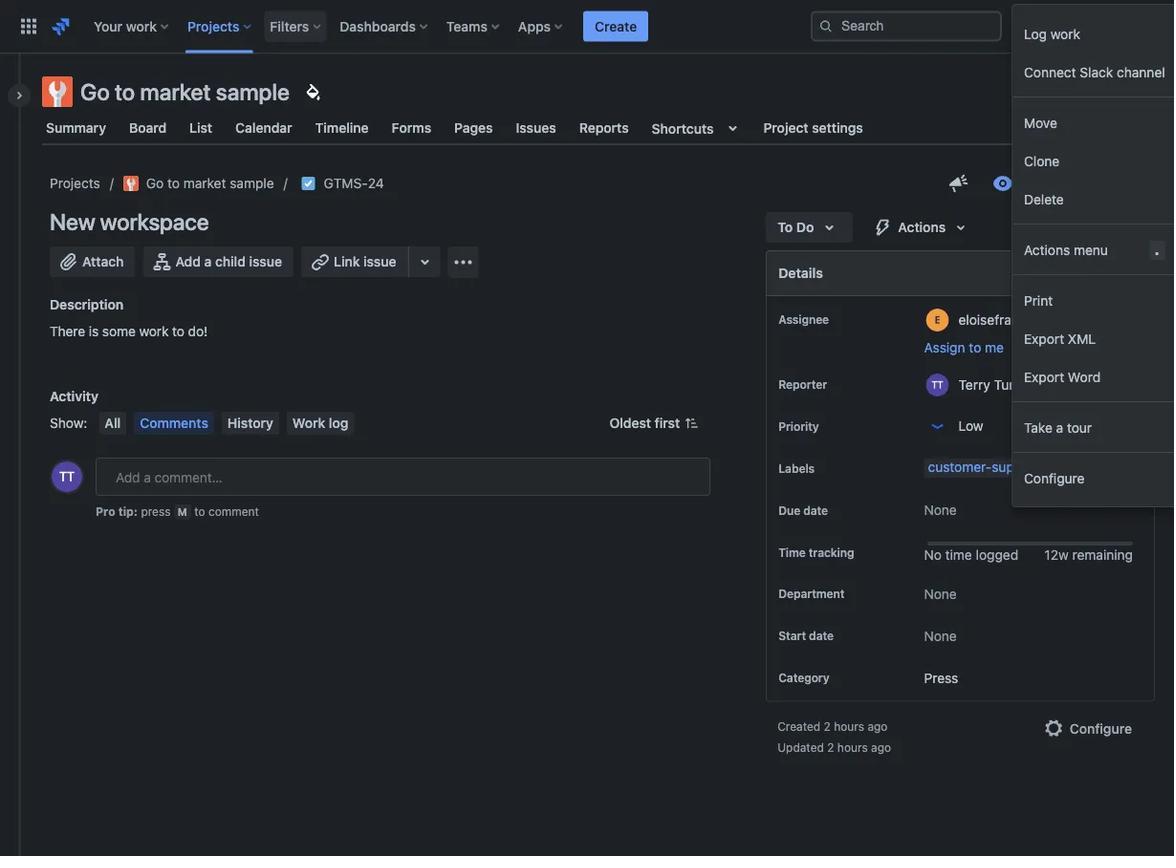 Task type: vqa. For each thing, say whether or not it's contained in the screenshot.
2
yes



Task type: describe. For each thing, give the bounding box(es) containing it.
a for add
[[204, 254, 212, 270]]

menu
[[1074, 242, 1108, 258]]

date for start date
[[809, 630, 834, 643]]

history
[[227, 415, 273, 431]]

actions menu
[[1024, 242, 1108, 258]]

take a tour
[[1024, 420, 1092, 436]]

task image
[[301, 176, 316, 191]]

filters
[[270, 18, 309, 34]]

link web pages and more image
[[414, 251, 437, 273]]

m
[[178, 506, 187, 518]]

filters button
[[264, 11, 328, 42]]

details
[[779, 265, 823, 281]]

notifications image
[[1012, 15, 1035, 38]]

menu bar containing all
[[95, 412, 358, 435]]

issues link
[[512, 111, 560, 145]]

export word
[[1024, 369, 1101, 385]]

assignee
[[779, 313, 829, 326]]

create
[[595, 18, 637, 34]]

tab list containing summary
[[31, 111, 1163, 145]]

0 vertical spatial ago
[[868, 720, 888, 734]]

give feedback image
[[948, 172, 971, 195]]

customer-
[[928, 459, 992, 475]]

projects button
[[182, 11, 259, 42]]

to inside button
[[969, 340, 981, 356]]

there is some work to do!
[[50, 324, 208, 339]]

0 vertical spatial configure link
[[1013, 459, 1174, 497]]

time
[[945, 547, 972, 563]]

1 vertical spatial configure link
[[1031, 714, 1144, 744]]

tracking
[[809, 546, 854, 559]]

export xml link
[[1013, 319, 1174, 358]]

clone
[[1024, 153, 1060, 169]]

work
[[292, 415, 325, 431]]

created 2 hours ago updated 2 hours ago
[[778, 720, 891, 755]]

me
[[985, 340, 1004, 356]]

priority
[[779, 420, 819, 433]]

reporter
[[779, 378, 827, 391]]

connect slack channel
[[1024, 64, 1165, 80]]

pro
[[96, 505, 115, 518]]

teams button
[[441, 11, 507, 42]]

your
[[94, 18, 122, 34]]

set background color image
[[301, 80, 324, 103]]

oldest first button
[[598, 412, 711, 435]]

priority pin to top. only you can see pinned fields. image
[[823, 419, 838, 434]]

department
[[779, 587, 845, 601]]

projects for the projects popup button
[[187, 18, 239, 34]]

pro tip: press m to comment
[[96, 505, 259, 518]]

reporter pin to top. only you can see pinned fields. image
[[831, 377, 846, 392]]

no time logged
[[924, 547, 1019, 563]]

project settings
[[764, 120, 863, 136]]

delete
[[1024, 191, 1064, 207]]

category
[[779, 672, 830, 685]]

dashboards button
[[334, 11, 435, 42]]

a for take
[[1056, 420, 1063, 436]]

activity
[[50, 389, 98, 404]]

board link
[[125, 111, 170, 145]]

support
[[992, 459, 1040, 475]]

your work
[[94, 18, 157, 34]]

newest first image
[[684, 416, 699, 431]]

Search field
[[811, 11, 1002, 42]]

issue inside button
[[363, 254, 396, 270]]

pages link
[[451, 111, 497, 145]]

0 vertical spatial go
[[80, 78, 110, 105]]

calendar
[[235, 120, 292, 136]]

assign
[[924, 340, 965, 356]]

work log
[[292, 415, 348, 431]]

link issue button
[[301, 247, 410, 277]]

workspace
[[100, 208, 209, 235]]

add a child issue
[[175, 254, 282, 270]]

1 vertical spatial hours
[[838, 741, 868, 755]]

gtms-24 link
[[324, 172, 384, 195]]

0 vertical spatial market
[[140, 78, 211, 105]]

delete button
[[1013, 180, 1174, 218]]

market inside go to market sample link
[[183, 175, 226, 191]]

group containing log work
[[1013, 9, 1174, 97]]

actions button
[[860, 212, 984, 243]]

to do
[[778, 219, 814, 235]]

comments
[[140, 415, 208, 431]]

to left do!
[[172, 324, 185, 339]]

labels pin to top. only you can see pinned fields. image
[[819, 461, 834, 476]]

due date
[[779, 504, 828, 517]]

slack
[[1080, 64, 1113, 80]]

low
[[959, 418, 983, 434]]

due date pin to top. only you can see pinned fields. image
[[832, 503, 847, 518]]

appswitcher icon image
[[17, 15, 40, 38]]

terry turtle
[[959, 377, 1030, 393]]

1 vertical spatial go to market sample
[[146, 175, 274, 191]]

0 vertical spatial sample
[[216, 78, 290, 105]]

log work
[[1024, 26, 1080, 42]]

banner containing your work
[[0, 0, 1174, 54]]

to right m
[[194, 505, 205, 518]]

go to market sample image
[[123, 176, 138, 191]]

list
[[189, 120, 212, 136]]

all button
[[99, 412, 126, 435]]

1 vertical spatial 2
[[827, 741, 834, 755]]

calendar link
[[232, 111, 296, 145]]

pages
[[454, 120, 493, 136]]

1 vertical spatial go
[[146, 175, 164, 191]]

is
[[89, 324, 99, 339]]

add
[[175, 254, 201, 270]]



Task type: locate. For each thing, give the bounding box(es) containing it.
take
[[1024, 420, 1053, 436]]

work inside popup button
[[126, 18, 157, 34]]

configure
[[1024, 470, 1085, 486], [1070, 721, 1132, 737]]

ago right created
[[868, 720, 888, 734]]

0 vertical spatial none
[[924, 502, 957, 518]]

remaining
[[1072, 547, 1133, 563]]

sample up 'calendar'
[[216, 78, 290, 105]]

12w
[[1045, 547, 1069, 563]]

watch options: you are watching this issue, 1 person watching image
[[992, 172, 1015, 195]]

timeline
[[315, 120, 369, 136]]

ago right updated
[[871, 741, 891, 755]]

department pin to top. only you can see pinned fields. image
[[849, 587, 864, 602]]

hours right updated
[[838, 741, 868, 755]]

forms link
[[388, 111, 435, 145]]

primary element
[[11, 0, 811, 53]]

Add a comment… field
[[96, 458, 711, 496]]

created
[[778, 720, 821, 734]]

2 right created
[[824, 720, 831, 734]]

none for due date
[[924, 502, 957, 518]]

export left xml
[[1024, 331, 1064, 347]]

1 horizontal spatial actions
[[1024, 242, 1070, 258]]

history button
[[222, 412, 279, 435]]

actions
[[898, 219, 946, 235], [1024, 242, 1070, 258]]

there
[[50, 324, 85, 339]]

0 vertical spatial a
[[204, 254, 212, 270]]

1 horizontal spatial projects
[[187, 18, 239, 34]]

summary
[[46, 120, 106, 136]]

market up 'list'
[[140, 78, 211, 105]]

1 vertical spatial market
[[183, 175, 226, 191]]

press
[[924, 670, 958, 686]]

1 horizontal spatial a
[[1056, 420, 1063, 436]]

1 issue from the left
[[249, 254, 282, 270]]

to left me
[[969, 340, 981, 356]]

2 issue from the left
[[363, 254, 396, 270]]

new workspace
[[50, 208, 209, 235]]

projects
[[187, 18, 239, 34], [50, 175, 100, 191]]

export down assign to me button
[[1024, 369, 1064, 385]]

0 vertical spatial go to market sample
[[80, 78, 290, 105]]

0 vertical spatial configure
[[1024, 470, 1085, 486]]

child
[[215, 254, 246, 270]]

none down 'no' at bottom right
[[924, 586, 957, 602]]

summary link
[[42, 111, 110, 145]]

settings
[[812, 120, 863, 136]]

work for your work
[[126, 18, 157, 34]]

go to market sample link
[[123, 172, 274, 195]]

1 group from the top
[[1013, 9, 1174, 97]]

link
[[334, 254, 360, 270]]

0 horizontal spatial issue
[[249, 254, 282, 270]]

work right your
[[126, 18, 157, 34]]

a inside button
[[1056, 420, 1063, 436]]

oldest
[[610, 415, 651, 431]]

work inside button
[[1051, 26, 1080, 42]]

tour
[[1067, 420, 1092, 436]]

xml
[[1068, 331, 1096, 347]]

0 horizontal spatial actions
[[898, 219, 946, 235]]

projects left filters
[[187, 18, 239, 34]]

all
[[105, 415, 121, 431]]

work right log on the right of page
[[1051, 26, 1080, 42]]

go to market sample
[[80, 78, 290, 105], [146, 175, 274, 191]]

sidebar navigation image
[[0, 76, 42, 115]]

start
[[779, 630, 806, 643]]

0 vertical spatial projects
[[187, 18, 239, 34]]

description
[[50, 297, 124, 313]]

tab list
[[31, 111, 1163, 145]]

1 vertical spatial actions
[[1024, 242, 1070, 258]]

projects inside popup button
[[187, 18, 239, 34]]

24
[[368, 175, 384, 191]]

print
[[1024, 293, 1053, 308]]

dashboards
[[340, 18, 416, 34]]

1 export from the top
[[1024, 331, 1064, 347]]

0 vertical spatial group
[[1013, 9, 1174, 97]]

export word link
[[1013, 358, 1174, 396]]

to right go to market sample 'icon'
[[167, 175, 180, 191]]

actions left menu
[[1024, 242, 1070, 258]]

issues
[[516, 120, 556, 136]]

a
[[204, 254, 212, 270], [1056, 420, 1063, 436]]

1 vertical spatial group
[[1013, 98, 1174, 224]]

date
[[803, 504, 828, 517], [809, 630, 834, 643]]

actions for actions
[[898, 219, 946, 235]]

group
[[1013, 9, 1174, 97], [1013, 98, 1174, 224], [1013, 275, 1174, 402]]

shortcuts
[[652, 120, 714, 136]]

sample down calendar link
[[230, 175, 274, 191]]

eloisefrancis23
[[959, 312, 1053, 328]]

3 none from the top
[[924, 628, 957, 644]]

turtle
[[994, 377, 1030, 393]]

time tracking pin to top. only you can see pinned fields. image
[[858, 545, 873, 560]]

jira image
[[50, 15, 73, 38], [50, 15, 73, 38]]

0 vertical spatial hours
[[834, 720, 864, 734]]

menu bar
[[95, 412, 358, 435]]

1 vertical spatial configure
[[1070, 721, 1132, 737]]

go to market sample up 'list'
[[80, 78, 290, 105]]

2 group from the top
[[1013, 98, 1174, 224]]

projects for projects link
[[50, 175, 100, 191]]

terry
[[959, 377, 990, 393]]

hours right created
[[834, 720, 864, 734]]

1 vertical spatial a
[[1056, 420, 1063, 436]]

a left tour
[[1056, 420, 1063, 436]]

to
[[778, 219, 793, 235]]

none for start date
[[924, 628, 957, 644]]

3 group from the top
[[1013, 275, 1174, 402]]

customer-support link
[[924, 459, 1044, 478]]

issue right child
[[249, 254, 282, 270]]

date right start
[[809, 630, 834, 643]]

date left due date pin to top. only you can see pinned fields. 'image' at the right bottom
[[803, 504, 828, 517]]

go up summary
[[80, 78, 110, 105]]

log work button
[[1013, 14, 1174, 53]]

move
[[1024, 115, 1058, 131]]

none up 'no' at bottom right
[[924, 502, 957, 518]]

issue inside button
[[249, 254, 282, 270]]

actions for actions menu
[[1024, 242, 1070, 258]]

1 vertical spatial sample
[[230, 175, 274, 191]]

gtms-24
[[324, 175, 384, 191]]

show:
[[50, 415, 87, 431]]

1 vertical spatial none
[[924, 586, 957, 602]]

take a tour button
[[1013, 408, 1174, 447]]

2 vertical spatial group
[[1013, 275, 1174, 402]]

export xml
[[1024, 331, 1096, 347]]

search image
[[819, 19, 834, 34]]

press
[[141, 505, 171, 518]]

assign to me
[[924, 340, 1004, 356]]

banner
[[0, 0, 1174, 54]]

0 vertical spatial export
[[1024, 331, 1064, 347]]

log
[[1024, 26, 1047, 42]]

sample
[[216, 78, 290, 105], [230, 175, 274, 191]]

to do button
[[766, 212, 852, 243]]

labels
[[779, 462, 815, 475]]

add a child issue button
[[143, 247, 294, 277]]

2 right updated
[[827, 741, 834, 755]]

2 export from the top
[[1024, 369, 1064, 385]]

0 horizontal spatial a
[[204, 254, 212, 270]]

0 vertical spatial 2
[[824, 720, 831, 734]]

your work button
[[88, 11, 176, 42]]

logged
[[976, 547, 1019, 563]]

actions inside actions dropdown button
[[898, 219, 946, 235]]

gtms-
[[324, 175, 368, 191]]

a right add
[[204, 254, 212, 270]]

forms
[[392, 120, 431, 136]]

to up 'board'
[[115, 78, 135, 105]]

some
[[102, 324, 136, 339]]

assign to me button
[[924, 338, 1135, 358]]

print link
[[1013, 281, 1174, 319]]

do
[[796, 219, 814, 235]]

oldest first
[[610, 415, 680, 431]]

create button
[[583, 11, 649, 42]]

board
[[129, 120, 167, 136]]

connect slack channel button
[[1013, 53, 1174, 91]]

.
[[1153, 242, 1162, 258]]

none up press
[[924, 628, 957, 644]]

group containing print
[[1013, 275, 1174, 402]]

list link
[[186, 111, 216, 145]]

market down list link
[[183, 175, 226, 191]]

issue right link
[[363, 254, 396, 270]]

projects up the new
[[50, 175, 100, 191]]

date for due date
[[803, 504, 828, 517]]

0 vertical spatial actions
[[898, 219, 946, 235]]

1 horizontal spatial go
[[146, 175, 164, 191]]

a inside button
[[204, 254, 212, 270]]

actions up details element
[[898, 219, 946, 235]]

0 vertical spatial date
[[803, 504, 828, 517]]

0 horizontal spatial go
[[80, 78, 110, 105]]

2
[[824, 720, 831, 734], [827, 741, 834, 755]]

export for export xml
[[1024, 331, 1064, 347]]

start date
[[779, 630, 834, 643]]

shortcuts button
[[648, 111, 748, 145]]

first
[[655, 415, 680, 431]]

details element
[[766, 251, 1155, 296]]

copy link to issue image
[[380, 175, 396, 190]]

2 vertical spatial none
[[924, 628, 957, 644]]

export for export word
[[1024, 369, 1064, 385]]

export
[[1024, 331, 1064, 347], [1024, 369, 1064, 385]]

apps button
[[512, 11, 570, 42]]

2 none from the top
[[924, 586, 957, 602]]

1 none from the top
[[924, 502, 957, 518]]

none for department
[[924, 586, 957, 602]]

1 vertical spatial projects
[[50, 175, 100, 191]]

0 horizontal spatial projects
[[50, 175, 100, 191]]

1 vertical spatial export
[[1024, 369, 1064, 385]]

1 vertical spatial date
[[809, 630, 834, 643]]

12w remaining
[[1045, 547, 1133, 563]]

assignee pin to top. only you can see pinned fields. image
[[833, 312, 848, 327]]

1 vertical spatial ago
[[871, 741, 891, 755]]

go to market sample down list link
[[146, 175, 274, 191]]

go right go to market sample 'icon'
[[146, 175, 164, 191]]

clone button
[[1013, 142, 1174, 180]]

add app image
[[452, 251, 475, 274]]

teams
[[446, 18, 488, 34]]

work right 'some'
[[139, 324, 169, 339]]

no
[[924, 547, 942, 563]]

profile image of terry turtle image
[[52, 462, 82, 492]]

group containing move
[[1013, 98, 1174, 224]]

1 horizontal spatial issue
[[363, 254, 396, 270]]

work for log work
[[1051, 26, 1080, 42]]

comments button
[[134, 412, 214, 435]]



